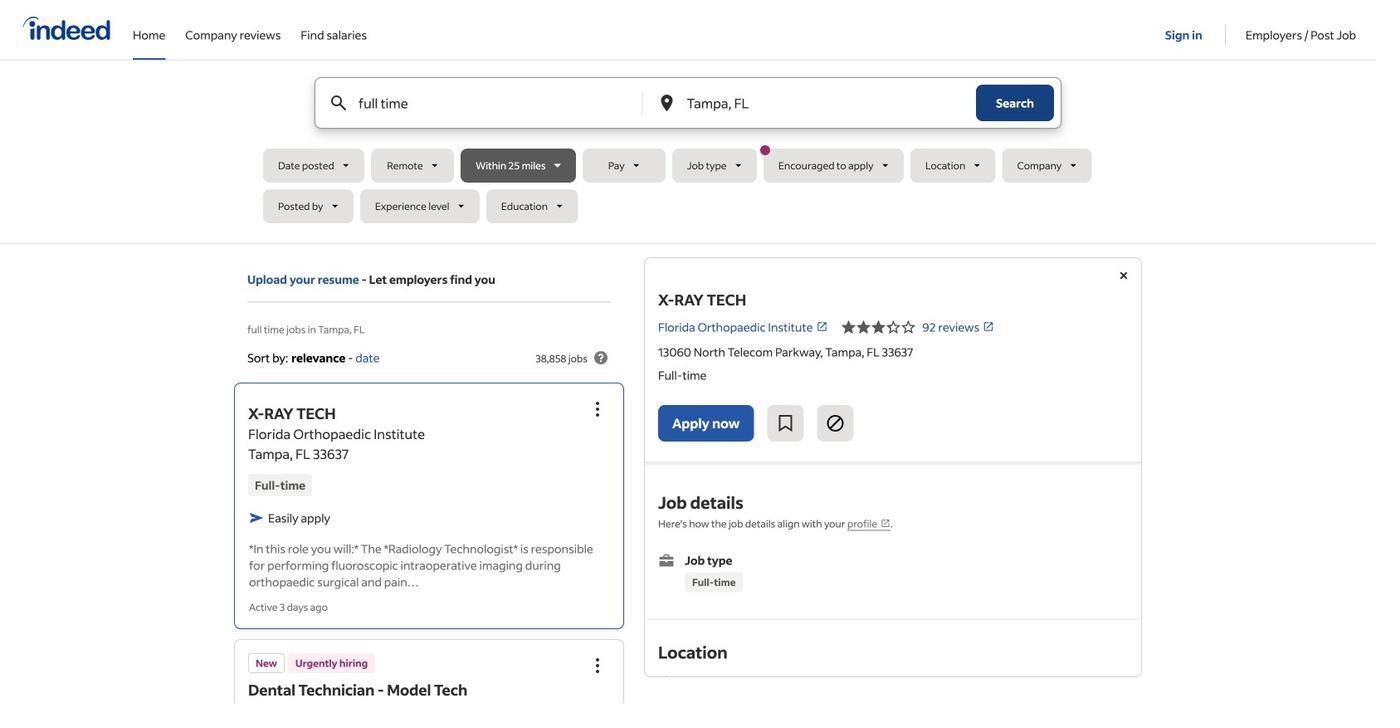 Task type: describe. For each thing, give the bounding box(es) containing it.
3.2 out of 5 stars. link to 92 reviews company ratings (opens in a new tab) image
[[983, 321, 995, 333]]

florida orthopaedic institute (opens in a new tab) image
[[816, 321, 828, 333]]

3.2 out of 5 stars image
[[841, 317, 916, 337]]

job actions for x-ray tech is collapsed image
[[588, 399, 608, 419]]

close job details image
[[1114, 266, 1134, 286]]

job actions for dental technician - model tech is collapsed image
[[588, 656, 608, 676]]

job preferences (opens in a new window) image
[[881, 518, 891, 528]]

search: Job title, keywords, or company text field
[[355, 78, 615, 128]]



Task type: locate. For each thing, give the bounding box(es) containing it.
not interested image
[[826, 413, 846, 433]]

help icon image
[[591, 348, 611, 368]]

None search field
[[263, 77, 1113, 230]]

Edit location text field
[[684, 78, 943, 128]]

save this job image
[[776, 413, 796, 433]]



Task type: vqa. For each thing, say whether or not it's contained in the screenshot.
JOB ACTIONS FOR DENTAL TECHNICIAN - MODEL TECH IS COLLAPSED image
yes



